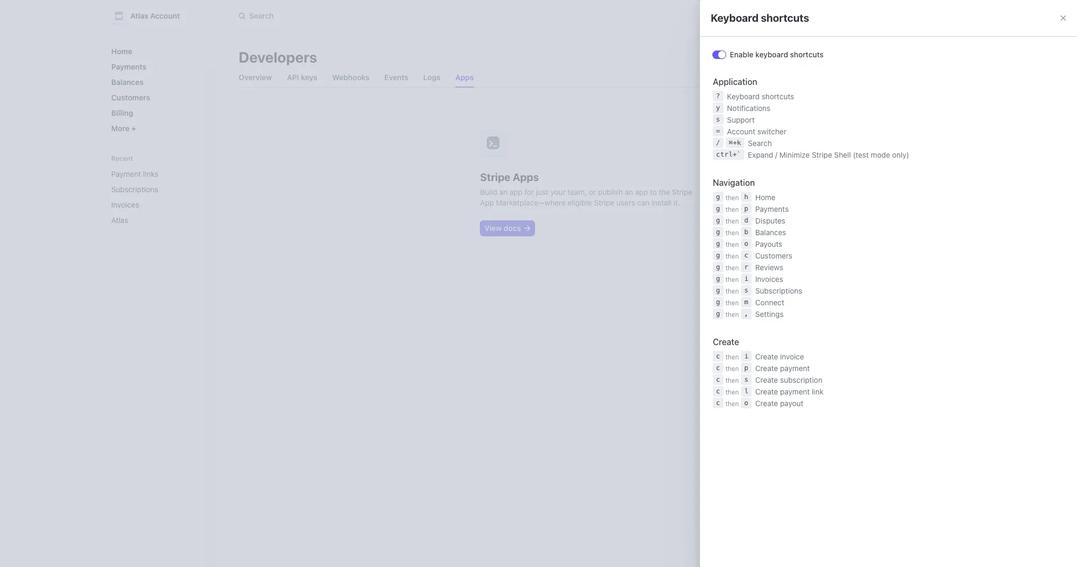 Task type: describe. For each thing, give the bounding box(es) containing it.
c for create payment link
[[716, 387, 720, 395]]

payments link
[[107, 58, 209, 75]]

c then l
[[716, 387, 749, 396]]

c then i
[[716, 352, 749, 361]]

only)
[[893, 150, 910, 159]]

then for disputes
[[726, 217, 739, 225]]

create payment
[[756, 364, 810, 373]]

c for create payment
[[716, 364, 720, 372]]

expand
[[748, 150, 774, 159]]

atlas account button
[[111, 8, 191, 23]]

create payout
[[756, 399, 804, 408]]

create payment link
[[756, 387, 824, 396]]

(test
[[853, 150, 869, 159]]

home link
[[107, 42, 209, 60]]

payment links
[[111, 169, 158, 178]]

view docs
[[485, 224, 521, 233]]

1 horizontal spatial balances
[[756, 228, 787, 237]]

,
[[745, 310, 749, 318]]

eligible
[[568, 198, 592, 207]]

1 vertical spatial subscriptions
[[756, 286, 803, 295]]

payout
[[780, 399, 804, 408]]

shell
[[835, 150, 851, 159]]

0 vertical spatial keyboard shortcuts
[[711, 12, 810, 24]]

search inside search field
[[249, 11, 274, 20]]

g for reviews
[[716, 263, 720, 271]]

view
[[485, 224, 502, 233]]

1 horizontal spatial home
[[756, 193, 776, 202]]

g for invoices
[[716, 275, 720, 283]]

0 horizontal spatial mode
[[807, 11, 827, 20]]

or
[[589, 187, 596, 196]]

then for create payout
[[726, 400, 739, 408]]

1 horizontal spatial account
[[727, 127, 756, 136]]

i for create invoice
[[745, 352, 749, 360]]

stripe down publish
[[594, 198, 615, 207]]

2 app from the left
[[635, 187, 648, 196]]

then for create payment link
[[726, 388, 739, 396]]

create for create payment link
[[756, 387, 778, 396]]

payments inside core navigation links element
[[111, 62, 146, 71]]

can
[[637, 198, 650, 207]]

c for create invoice
[[716, 352, 720, 360]]

c then s
[[716, 375, 749, 384]]

create for create payout
[[756, 399, 778, 408]]

minimize
[[780, 150, 810, 159]]

atlas account
[[130, 11, 180, 20]]

billing
[[111, 108, 133, 117]]

recent navigation links element
[[101, 154, 217, 229]]

overview
[[239, 73, 272, 82]]

h
[[745, 193, 749, 201]]

s for create subscription
[[745, 375, 749, 383]]

docs
[[504, 224, 521, 233]]

view docs link
[[480, 221, 535, 236]]

c for create payout
[[716, 399, 720, 407]]

link
[[812, 387, 824, 396]]

stripe left shell
[[812, 150, 833, 159]]

d
[[745, 216, 749, 224]]

⌘+k
[[729, 139, 741, 147]]

tab list containing overview
[[234, 68, 934, 88]]

account switcher
[[727, 127, 787, 136]]

reviews
[[756, 263, 784, 272]]

subscriptions inside the recent element
[[111, 185, 158, 194]]

enable keyboard shortcuts
[[730, 50, 824, 59]]

test mode
[[790, 11, 827, 20]]

developers link
[[733, 7, 782, 24]]

app
[[480, 198, 494, 207]]

g then d
[[716, 216, 749, 225]]

g then c
[[716, 251, 749, 260]]

application
[[713, 77, 758, 87]]

g for disputes
[[716, 216, 720, 224]]

build
[[480, 187, 497, 196]]

switcher
[[758, 127, 787, 136]]

customers link
[[107, 89, 209, 106]]

then for reviews
[[726, 264, 739, 272]]

1 vertical spatial keyboard shortcuts
[[727, 92, 794, 101]]

then for balances
[[726, 229, 739, 237]]

customers inside customers link
[[111, 93, 150, 102]]

c for create subscription
[[716, 375, 720, 383]]

to
[[650, 187, 657, 196]]

invoice
[[780, 352, 804, 361]]

billing link
[[107, 104, 209, 122]]

payment for create payment link
[[780, 387, 810, 396]]

just
[[536, 187, 549, 196]]

create invoice
[[756, 352, 804, 361]]

g for payouts
[[716, 240, 720, 247]]

payment for create payment
[[780, 364, 810, 373]]

1 vertical spatial invoices
[[756, 274, 784, 283]]

then for create subscription
[[726, 377, 739, 384]]

install
[[652, 198, 672, 207]]

g then r
[[716, 263, 749, 272]]

1 horizontal spatial mode
[[871, 150, 891, 159]]

1 vertical spatial shortcuts
[[790, 50, 824, 59]]

1 vertical spatial payments
[[756, 204, 789, 213]]

0 vertical spatial s
[[716, 115, 720, 123]]

1 horizontal spatial customers
[[756, 251, 793, 260]]

apps link
[[451, 70, 478, 85]]

g then ,
[[716, 310, 749, 319]]

then for settings
[[726, 311, 739, 319]]

webhooks
[[332, 73, 370, 82]]

team,
[[568, 187, 587, 196]]

then for customers
[[726, 252, 739, 260]]

b
[[745, 228, 749, 236]]

then for invoices
[[726, 276, 739, 284]]

payment links link
[[107, 165, 194, 183]]

keys
[[301, 73, 317, 82]]

balances link
[[107, 73, 209, 91]]

create subscription
[[756, 375, 823, 384]]

p for navigation
[[745, 204, 749, 212]]

then for subscriptions
[[726, 287, 739, 295]]

1 vertical spatial /
[[776, 150, 778, 159]]

o for create
[[745, 399, 749, 407]]



Task type: vqa. For each thing, say whether or not it's contained in the screenshot.
m
yes



Task type: locate. For each thing, give the bounding box(es) containing it.
recent
[[111, 155, 133, 163]]

create down create invoice
[[756, 364, 778, 373]]

then inside g then ,
[[726, 311, 739, 319]]

g down g then o
[[716, 251, 720, 259]]

marketplace—where
[[496, 198, 566, 207]]

0 horizontal spatial balances
[[111, 78, 144, 87]]

atlas inside atlas account button
[[130, 11, 148, 20]]

2 o from the top
[[745, 399, 749, 407]]

1 vertical spatial home
[[756, 193, 776, 202]]

s up m
[[745, 286, 749, 294]]

payment up "payout"
[[780, 387, 810, 396]]

0 vertical spatial account
[[150, 11, 180, 20]]

then up g then i
[[726, 264, 739, 272]]

then up g then ,
[[726, 299, 739, 307]]

home inside core navigation links element
[[111, 47, 132, 56]]

1 vertical spatial apps
[[513, 171, 539, 183]]

api keys
[[287, 73, 317, 82]]

events
[[385, 73, 409, 82]]

subscriptions down "payment links"
[[111, 185, 158, 194]]

then up c then l
[[726, 377, 739, 384]]

recent element
[[101, 165, 217, 229]]

0 horizontal spatial /
[[716, 139, 720, 147]]

0 vertical spatial i
[[745, 275, 749, 283]]

g down g then d
[[716, 228, 720, 236]]

developers inside "developers" link
[[738, 11, 778, 20]]

g inside g then d
[[716, 216, 720, 224]]

keyboard shortcuts
[[711, 12, 810, 24], [727, 92, 794, 101]]

c inside c then s
[[716, 375, 720, 383]]

then up g then b
[[726, 217, 739, 225]]

2 i from the top
[[745, 352, 749, 360]]

0 vertical spatial subscriptions
[[111, 185, 158, 194]]

c then p
[[716, 364, 749, 373]]

home up payments link
[[111, 47, 132, 56]]

home
[[111, 47, 132, 56], [756, 193, 776, 202]]

1 an from the left
[[499, 187, 508, 196]]

0 horizontal spatial invoices
[[111, 200, 139, 209]]

i down r
[[745, 275, 749, 283]]

settings
[[756, 310, 784, 319]]

1 horizontal spatial apps
[[513, 171, 539, 183]]

apps inside stripe apps build an app for just your team, or publish an app to the stripe app marketplace—where eligible stripe users can install it.
[[513, 171, 539, 183]]

developers up api at top left
[[239, 48, 317, 66]]

c down c then s on the bottom right
[[716, 387, 720, 395]]

c inside c then o
[[716, 399, 720, 407]]

api keys link
[[283, 70, 322, 85]]

1 vertical spatial p
[[745, 364, 749, 372]]

invoices link
[[107, 196, 194, 213]]

then inside g then p
[[726, 206, 739, 213]]

2 payment from the top
[[780, 387, 810, 396]]

g down g then h
[[716, 204, 720, 212]]

g inside g then ,
[[716, 310, 720, 318]]

create up create payout
[[756, 387, 778, 396]]

6 then from the top
[[726, 252, 739, 260]]

then inside g then d
[[726, 217, 739, 225]]

tab list
[[234, 68, 934, 88]]

s up =
[[716, 115, 720, 123]]

o for navigation
[[745, 240, 749, 247]]

g for balances
[[716, 228, 720, 236]]

p up d
[[745, 204, 749, 212]]

create for create invoice
[[756, 352, 778, 361]]

2 p from the top
[[745, 364, 749, 372]]

an
[[499, 187, 508, 196], [625, 187, 633, 196]]

invoices down 'reviews'
[[756, 274, 784, 283]]

g then b
[[716, 228, 749, 237]]

stripe apps build an app for just your team, or publish an app to the stripe app marketplace—where eligible stripe users can install it.
[[480, 171, 693, 207]]

9 then from the top
[[726, 287, 739, 295]]

s inside c then s
[[745, 375, 749, 383]]

atlas for atlas account
[[130, 11, 148, 20]]

i up c then p
[[745, 352, 749, 360]]

balances down disputes
[[756, 228, 787, 237]]

y
[[716, 104, 720, 112]]

account down 'support' in the right top of the page
[[727, 127, 756, 136]]

1 horizontal spatial payments
[[756, 204, 789, 213]]

0 vertical spatial customers
[[111, 93, 150, 102]]

balances up billing
[[111, 78, 144, 87]]

2 vertical spatial shortcuts
[[762, 92, 794, 101]]

1 vertical spatial search
[[748, 139, 772, 148]]

payment down invoice
[[780, 364, 810, 373]]

atlas down invoices link
[[111, 216, 128, 225]]

/ right expand
[[776, 150, 778, 159]]

account inside button
[[150, 11, 180, 20]]

1 vertical spatial customers
[[756, 251, 793, 260]]

home right h
[[756, 193, 776, 202]]

g inside g then p
[[716, 204, 720, 212]]

then down g then m
[[726, 311, 739, 319]]

more button
[[107, 119, 209, 137]]

c up r
[[745, 251, 749, 259]]

12 then from the top
[[726, 353, 739, 361]]

then inside c then l
[[726, 388, 739, 396]]

then inside g then s
[[726, 287, 739, 295]]

core navigation links element
[[107, 42, 209, 137]]

6 g from the top
[[716, 251, 720, 259]]

connect
[[756, 298, 785, 307]]

1 then from the top
[[726, 194, 739, 202]]

then inside g then h
[[726, 194, 739, 202]]

c inside g then c
[[745, 251, 749, 259]]

1 horizontal spatial app
[[635, 187, 648, 196]]

links
[[143, 169, 158, 178]]

8 then from the top
[[726, 276, 739, 284]]

1 horizontal spatial subscriptions
[[756, 286, 803, 295]]

15 then from the top
[[726, 388, 739, 396]]

then inside g then b
[[726, 229, 739, 237]]

app
[[510, 187, 523, 196], [635, 187, 648, 196]]

customers up billing
[[111, 93, 150, 102]]

g
[[716, 193, 720, 201], [716, 204, 720, 212], [716, 216, 720, 224], [716, 228, 720, 236], [716, 240, 720, 247], [716, 251, 720, 259], [716, 263, 720, 271], [716, 275, 720, 283], [716, 286, 720, 294], [716, 298, 720, 306], [716, 310, 720, 318]]

0 horizontal spatial an
[[499, 187, 508, 196]]

keyboard up notifications
[[727, 92, 760, 101]]

5 g from the top
[[716, 240, 720, 247]]

customers
[[111, 93, 150, 102], [756, 251, 793, 260]]

g then p
[[716, 204, 749, 213]]

1 horizontal spatial developers
[[738, 11, 778, 20]]

g then s
[[716, 286, 749, 295]]

1 horizontal spatial invoices
[[756, 274, 784, 283]]

then for create payment
[[726, 365, 739, 373]]

0 vertical spatial shortcuts
[[761, 12, 810, 24]]

0 vertical spatial payment
[[780, 364, 810, 373]]

1 vertical spatial i
[[745, 352, 749, 360]]

the
[[659, 187, 670, 196]]

p inside g then p
[[745, 204, 749, 212]]

14 then from the top
[[726, 377, 739, 384]]

payouts
[[756, 239, 783, 248]]

shortcuts right keyboard
[[790, 50, 824, 59]]

g for payments
[[716, 204, 720, 212]]

c down c then p
[[716, 375, 720, 383]]

then up g then r
[[726, 252, 739, 260]]

g down g then s
[[716, 298, 720, 306]]

atlas for atlas
[[111, 216, 128, 225]]

1 i from the top
[[745, 275, 749, 283]]

support
[[727, 115, 755, 124]]

create left "payout"
[[756, 399, 778, 408]]

expand / minimize stripe shell (test mode only)
[[748, 150, 910, 159]]

g down g then c
[[716, 263, 720, 271]]

g inside g then m
[[716, 298, 720, 306]]

apps up for
[[513, 171, 539, 183]]

g then m
[[716, 298, 749, 307]]

8 g from the top
[[716, 275, 720, 283]]

10 g from the top
[[716, 298, 720, 306]]

apps right the logs
[[456, 73, 474, 82]]

then up g then o
[[726, 229, 739, 237]]

g down g then r
[[716, 275, 720, 283]]

publish
[[598, 187, 623, 196]]

1 horizontal spatial /
[[776, 150, 778, 159]]

c down c then l
[[716, 399, 720, 407]]

webhooks link
[[328, 70, 374, 85]]

7 g from the top
[[716, 263, 720, 271]]

1 vertical spatial o
[[745, 399, 749, 407]]

then down c then l
[[726, 400, 739, 408]]

c down c then i at the right bottom of the page
[[716, 364, 720, 372]]

then up g then m
[[726, 287, 739, 295]]

0 horizontal spatial account
[[150, 11, 180, 20]]

g then i
[[716, 275, 749, 284]]

c up c then p
[[716, 352, 720, 360]]

p down c then i at the right bottom of the page
[[745, 364, 749, 372]]

1 o from the top
[[745, 240, 749, 247]]

11 then from the top
[[726, 311, 739, 319]]

g inside g then r
[[716, 263, 720, 271]]

api
[[287, 73, 299, 82]]

g for home
[[716, 193, 720, 201]]

s
[[716, 115, 720, 123], [745, 286, 749, 294], [745, 375, 749, 383]]

developers left test
[[738, 11, 778, 20]]

0 horizontal spatial atlas
[[111, 216, 128, 225]]

2 then from the top
[[726, 206, 739, 213]]

apps
[[456, 73, 474, 82], [513, 171, 539, 183]]

g for customers
[[716, 251, 720, 259]]

0 horizontal spatial developers
[[239, 48, 317, 66]]

then inside g then i
[[726, 276, 739, 284]]

developers
[[738, 11, 778, 20], [239, 48, 317, 66]]

0 vertical spatial balances
[[111, 78, 144, 87]]

app left for
[[510, 187, 523, 196]]

0 horizontal spatial subscriptions
[[111, 185, 158, 194]]

1 g from the top
[[716, 193, 720, 201]]

g for settings
[[716, 310, 720, 318]]

0 vertical spatial payments
[[111, 62, 146, 71]]

keyboard shortcuts up notifications
[[727, 92, 794, 101]]

0 vertical spatial mode
[[807, 11, 827, 20]]

then inside c then i
[[726, 353, 739, 361]]

0 horizontal spatial apps
[[456, 73, 474, 82]]

create for create payment
[[756, 364, 778, 373]]

then up g then p
[[726, 194, 739, 202]]

g for subscriptions
[[716, 286, 720, 294]]

i for invoices
[[745, 275, 749, 283]]

users
[[617, 198, 635, 207]]

then up g then c
[[726, 241, 739, 249]]

0 vertical spatial developers
[[738, 11, 778, 20]]

balances
[[111, 78, 144, 87], [756, 228, 787, 237]]

then inside g then r
[[726, 264, 739, 272]]

i inside g then i
[[745, 275, 749, 283]]

then inside c then p
[[726, 365, 739, 373]]

1 vertical spatial balances
[[756, 228, 787, 237]]

then up c then s on the bottom right
[[726, 365, 739, 373]]

0 horizontal spatial search
[[249, 11, 274, 20]]

g inside g then h
[[716, 193, 720, 201]]

c inside c then p
[[716, 364, 720, 372]]

0 vertical spatial /
[[716, 139, 720, 147]]

g then h
[[716, 193, 749, 202]]

2 vertical spatial s
[[745, 375, 749, 383]]

g for connect
[[716, 298, 720, 306]]

1 horizontal spatial atlas
[[130, 11, 148, 20]]

then
[[726, 194, 739, 202], [726, 206, 739, 213], [726, 217, 739, 225], [726, 229, 739, 237], [726, 241, 739, 249], [726, 252, 739, 260], [726, 264, 739, 272], [726, 276, 739, 284], [726, 287, 739, 295], [726, 299, 739, 307], [726, 311, 739, 319], [726, 353, 739, 361], [726, 365, 739, 373], [726, 377, 739, 384], [726, 388, 739, 396], [726, 400, 739, 408]]

s inside g then s
[[745, 286, 749, 294]]

stripe
[[812, 150, 833, 159], [480, 171, 511, 183], [672, 187, 693, 196], [594, 198, 615, 207]]

shortcuts
[[761, 12, 810, 24], [790, 50, 824, 59], [762, 92, 794, 101]]

then for payouts
[[726, 241, 739, 249]]

0 horizontal spatial home
[[111, 47, 132, 56]]

1 vertical spatial mode
[[871, 150, 891, 159]]

11 g from the top
[[716, 310, 720, 318]]

o down l
[[745, 399, 749, 407]]

it.
[[674, 198, 680, 207]]

9 g from the top
[[716, 286, 720, 294]]

16 then from the top
[[726, 400, 739, 408]]

g up g then p
[[716, 193, 720, 201]]

7 then from the top
[[726, 264, 739, 272]]

then up g then d
[[726, 206, 739, 213]]

shortcuts up notifications
[[762, 92, 794, 101]]

then for payments
[[726, 206, 739, 213]]

1 vertical spatial account
[[727, 127, 756, 136]]

0 vertical spatial search
[[249, 11, 274, 20]]

subscriptions link
[[107, 181, 194, 198]]

then inside g then c
[[726, 252, 739, 260]]

keyboard shortcuts up keyboard
[[711, 12, 810, 24]]

o inside g then o
[[745, 240, 749, 247]]

Search search field
[[232, 6, 532, 26]]

create up 'create payment'
[[756, 352, 778, 361]]

stripe up it.
[[672, 187, 693, 196]]

then inside c then s
[[726, 377, 739, 384]]

10 then from the top
[[726, 299, 739, 307]]

then inside c then o
[[726, 400, 739, 408]]

1 vertical spatial s
[[745, 286, 749, 294]]

g down g then b
[[716, 240, 720, 247]]

0 vertical spatial atlas
[[130, 11, 148, 20]]

4 g from the top
[[716, 228, 720, 236]]

g inside g then o
[[716, 240, 720, 247]]

invoices inside invoices link
[[111, 200, 139, 209]]

3 g from the top
[[716, 216, 720, 224]]

then up g then s
[[726, 276, 739, 284]]

3 then from the top
[[726, 217, 739, 225]]

1 horizontal spatial an
[[625, 187, 633, 196]]

overview link
[[234, 70, 276, 85]]

your
[[551, 187, 566, 196]]

1 vertical spatial atlas
[[111, 216, 128, 225]]

create down 'create payment'
[[756, 375, 778, 384]]

subscriptions
[[111, 185, 158, 194], [756, 286, 803, 295]]

search
[[249, 11, 274, 20], [748, 139, 772, 148]]

then for home
[[726, 194, 739, 202]]

create for create
[[713, 337, 739, 347]]

c inside c then l
[[716, 387, 720, 395]]

then inside g then o
[[726, 241, 739, 249]]

disputes
[[756, 216, 786, 225]]

0 vertical spatial keyboard
[[711, 12, 759, 24]]

0 vertical spatial home
[[111, 47, 132, 56]]

/ down =
[[716, 139, 720, 147]]

p inside c then p
[[745, 364, 749, 372]]

=
[[716, 127, 720, 135]]

create for create subscription
[[756, 375, 778, 384]]

payments down home link
[[111, 62, 146, 71]]

then up c then p
[[726, 353, 739, 361]]

keyboard up enable
[[711, 12, 759, 24]]

2 an from the left
[[625, 187, 633, 196]]

0 vertical spatial invoices
[[111, 200, 139, 209]]

mode right (test on the top of the page
[[871, 150, 891, 159]]

then for create invoice
[[726, 353, 739, 361]]

subscriptions up connect
[[756, 286, 803, 295]]

g inside g then i
[[716, 275, 720, 283]]

events link
[[380, 70, 413, 85]]

app up can
[[635, 187, 648, 196]]

g then o
[[716, 240, 749, 249]]

payments up disputes
[[756, 204, 789, 213]]

4 then from the top
[[726, 229, 739, 237]]

l
[[745, 387, 749, 395]]

1 p from the top
[[745, 204, 749, 212]]

1 app from the left
[[510, 187, 523, 196]]

g down g then m
[[716, 310, 720, 318]]

payment
[[780, 364, 810, 373], [780, 387, 810, 396]]

an up 'users'
[[625, 187, 633, 196]]

1 vertical spatial developers
[[239, 48, 317, 66]]

then up c then o
[[726, 388, 739, 396]]

atlas up home link
[[130, 11, 148, 20]]

mode right test
[[807, 11, 827, 20]]

atlas inside the recent element
[[111, 216, 128, 225]]

m
[[745, 298, 749, 306]]

1 horizontal spatial search
[[748, 139, 772, 148]]

p for create
[[745, 364, 749, 372]]

payment
[[111, 169, 141, 178]]

0 horizontal spatial payments
[[111, 62, 146, 71]]

r
[[745, 263, 749, 271]]

0 vertical spatial apps
[[456, 73, 474, 82]]

g inside g then b
[[716, 228, 720, 236]]

s up l
[[745, 375, 749, 383]]

an right build
[[499, 187, 508, 196]]

account up home link
[[150, 11, 180, 20]]

g down g then i
[[716, 286, 720, 294]]

create up c then i at the right bottom of the page
[[713, 337, 739, 347]]

notifications
[[727, 103, 771, 112]]

0 vertical spatial p
[[745, 204, 749, 212]]

account
[[150, 11, 180, 20], [727, 127, 756, 136]]

p
[[745, 204, 749, 212], [745, 364, 749, 372]]

5 then from the top
[[726, 241, 739, 249]]

?
[[716, 92, 720, 100]]

customers up 'reviews'
[[756, 251, 793, 260]]

then inside g then m
[[726, 299, 739, 307]]

o
[[745, 240, 749, 247], [745, 399, 749, 407]]

0 horizontal spatial customers
[[111, 93, 150, 102]]

then for connect
[[726, 299, 739, 307]]

c inside c then i
[[716, 352, 720, 360]]

1 vertical spatial payment
[[780, 387, 810, 396]]

subscription
[[780, 375, 823, 384]]

0 horizontal spatial app
[[510, 187, 523, 196]]

more
[[111, 124, 131, 133]]

keyboard
[[756, 50, 788, 59]]

g inside g then c
[[716, 251, 720, 259]]

o inside c then o
[[745, 399, 749, 407]]

1 vertical spatial keyboard
[[727, 92, 760, 101]]

balances inside core navigation links element
[[111, 78, 144, 87]]

stripe up build
[[480, 171, 511, 183]]

s for subscriptions
[[745, 286, 749, 294]]

test
[[790, 11, 805, 20]]

g inside g then s
[[716, 286, 720, 294]]

i inside c then i
[[745, 352, 749, 360]]

1 payment from the top
[[780, 364, 810, 373]]

0 vertical spatial o
[[745, 240, 749, 247]]

atlas
[[130, 11, 148, 20], [111, 216, 128, 225]]

2 g from the top
[[716, 204, 720, 212]]

shortcuts up enable keyboard shortcuts
[[761, 12, 810, 24]]

keyboard
[[711, 12, 759, 24], [727, 92, 760, 101]]

ctrl+`
[[716, 150, 741, 158]]

for
[[525, 187, 534, 196]]

g down g then p
[[716, 216, 720, 224]]

13 then from the top
[[726, 365, 739, 373]]

o down b
[[745, 240, 749, 247]]

invoices down subscriptions link
[[111, 200, 139, 209]]



